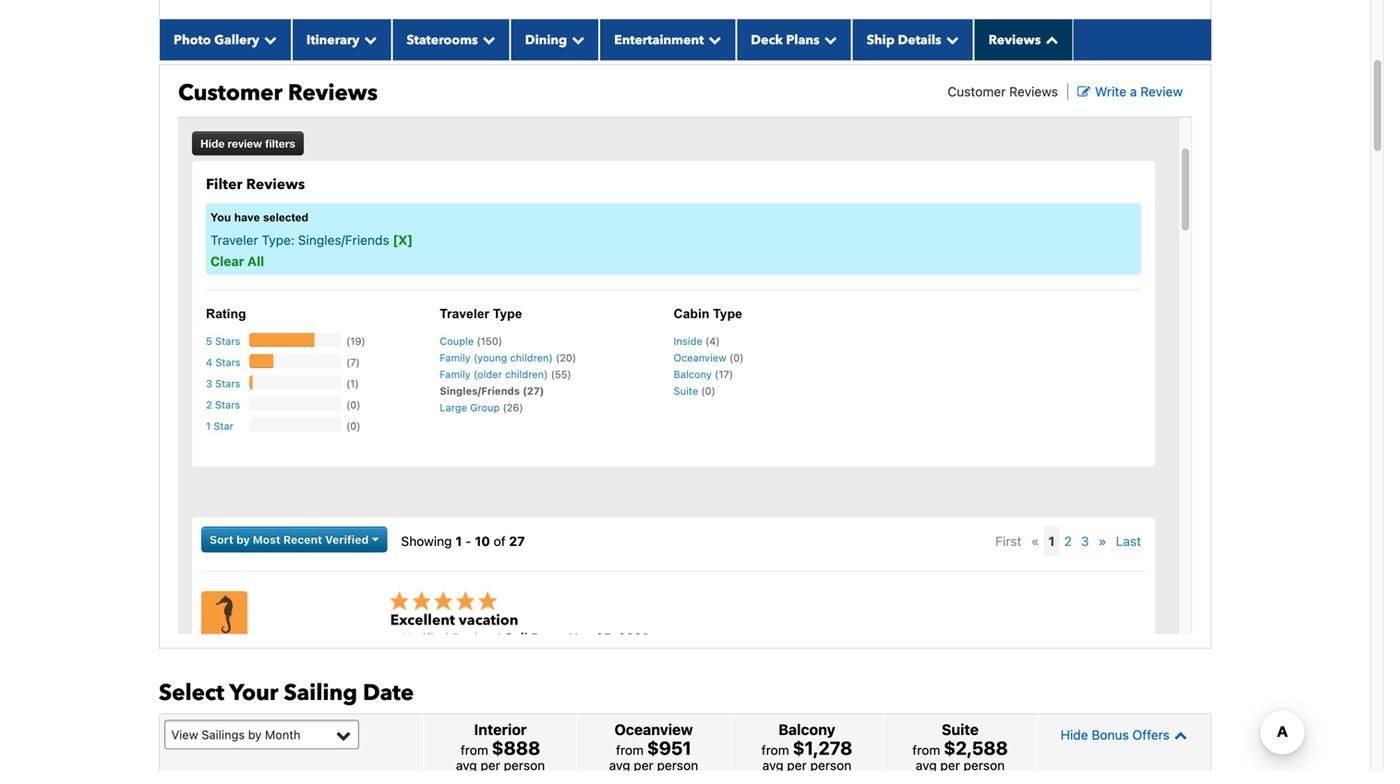 Task type: vqa. For each thing, say whether or not it's contained in the screenshot.


Task type: describe. For each thing, give the bounding box(es) containing it.
1 horizontal spatial review
[[1141, 84, 1183, 99]]

(1)
[[346, 378, 359, 390]]

0 vertical spatial 3
[[206, 378, 212, 390]]

deck plans button
[[736, 19, 852, 60]]

singles/friends inside couple (150) family (young children) (20) family (older children) (55) singles/friends                                                                        (27) large group (26)
[[440, 385, 520, 397]]

rating
[[206, 307, 246, 321]]

main content containing customer reviews
[[150, 0, 1221, 772]]

have
[[234, 211, 260, 224]]

dining button
[[510, 19, 599, 60]]

deck
[[751, 31, 783, 49]]

a
[[1130, 84, 1137, 99]]

suite link
[[674, 385, 701, 397]]

select your sailing date
[[159, 679, 414, 709]]

« link
[[1026, 527, 1044, 557]]

deck plans
[[751, 31, 820, 49]]

selected
[[263, 211, 308, 224]]

large
[[440, 402, 467, 414]]

itinerary button
[[292, 19, 392, 60]]

reviews button
[[974, 19, 1073, 60]]

itinerary
[[306, 31, 360, 49]]

customer reviews link
[[948, 84, 1058, 99]]

1 horizontal spatial 1
[[455, 534, 462, 549]]

sort
[[210, 534, 233, 547]]

sort by most recent verified
[[210, 534, 372, 547]]

ship details
[[867, 31, 942, 49]]

excellent
[[390, 611, 455, 631]]

type:
[[262, 233, 295, 248]]

balcony inside inside (4) oceanview (0) balcony (17) suite (0)
[[674, 369, 712, 381]]

2 stars link
[[206, 399, 240, 411]]

hide review filters button
[[192, 132, 304, 156]]

chevron down image
[[259, 33, 277, 46]]

chevron up image
[[1041, 33, 1059, 46]]

sort by most recent verified link
[[201, 527, 387, 553]]

1 vertical spatial by
[[248, 728, 262, 742]]

(young
[[474, 352, 507, 364]]

sail
[[505, 631, 528, 646]]

»
[[1098, 534, 1107, 549]]

reviews left edit icon
[[1009, 84, 1058, 99]]

review inside excellent vacation verified review | sail date: nov 05, 2023
[[452, 631, 494, 646]]

oceanview inside inside (4) oceanview (0) balcony (17) suite (0)
[[674, 352, 727, 364]]

1 star link
[[206, 420, 233, 432]]

4
[[206, 357, 213, 369]]

inside link
[[674, 336, 705, 348]]

verified inside sort by most recent verified link
[[325, 534, 369, 547]]

last
[[1116, 534, 1141, 549]]

large group link
[[440, 402, 503, 414]]

filter
[[206, 175, 243, 195]]

cabin
[[674, 307, 710, 321]]

(older
[[474, 369, 502, 381]]

reviews up selected
[[246, 175, 305, 195]]

write a review
[[1095, 84, 1183, 99]]

1 family from the top
[[440, 352, 471, 364]]

2 stars
[[206, 399, 240, 411]]

2 horizontal spatial 1
[[1049, 534, 1055, 549]]

of
[[494, 534, 506, 549]]

suite inside inside (4) oceanview (0) balcony (17) suite (0)
[[674, 385, 698, 397]]

hide bonus offers link
[[1042, 720, 1206, 752]]

sailings
[[202, 728, 245, 742]]

filter reviews
[[206, 175, 305, 195]]

date
[[363, 679, 414, 709]]

stars for 4 stars
[[215, 357, 241, 369]]

hide for hide review filters
[[200, 137, 225, 150]]

$888
[[492, 738, 540, 759]]

chevron down image for staterooms
[[478, 33, 496, 46]]

view sailings by month
[[171, 728, 301, 742]]

type for cabin type
[[713, 307, 742, 321]]

stars for 5 stars
[[215, 336, 240, 348]]

dining
[[525, 31, 567, 49]]

(7)
[[346, 357, 360, 369]]

$2,588
[[944, 738, 1008, 759]]

ship details button
[[852, 19, 974, 60]]

inside (4) oceanview (0) balcony (17) suite (0)
[[674, 336, 744, 397]]

0 vertical spatial 2
[[206, 399, 212, 411]]

1 vertical spatial 3
[[1081, 534, 1089, 549]]

photo
[[174, 31, 211, 49]]

(17)
[[715, 369, 733, 381]]

from $1,278
[[762, 738, 852, 759]]

chevron down image for deck plans
[[820, 33, 837, 46]]

edit image
[[1078, 85, 1090, 98]]

1 vertical spatial oceanview
[[615, 721, 693, 739]]

gallery
[[214, 31, 259, 49]]

|
[[498, 631, 501, 646]]

singles/friends inside you have selected traveler type: singles/friends [x] clear all
[[298, 233, 389, 248]]

chevron down image for dining
[[567, 33, 585, 46]]

5 stars link
[[206, 336, 240, 348]]

stars for 2 stars
[[215, 399, 240, 411]]

from for $951
[[616, 743, 644, 758]]

from $2,588
[[913, 738, 1008, 759]]

2 family from the top
[[440, 369, 471, 381]]

2023
[[618, 631, 650, 646]]

couple link
[[440, 336, 477, 348]]

clear all link
[[211, 254, 264, 269]]

verified inside excellent vacation verified review | sail date: nov 05, 2023
[[403, 631, 449, 646]]

couple
[[440, 336, 474, 348]]



Task type: locate. For each thing, give the bounding box(es) containing it.
showing 1 - 10 of 27
[[401, 534, 525, 549]]

4 stars link
[[206, 357, 241, 369]]

1 vertical spatial verified
[[403, 631, 449, 646]]

1 horizontal spatial customer
[[948, 84, 1006, 99]]

stars right "5"
[[215, 336, 240, 348]]

2 from from the left
[[616, 743, 644, 758]]

1 left -
[[455, 534, 462, 549]]

from left the $951
[[616, 743, 644, 758]]

verified right recent
[[325, 534, 369, 547]]

0 vertical spatial balcony
[[674, 369, 712, 381]]

1 vertical spatial children)
[[505, 369, 548, 381]]

chevron down image right ship
[[942, 33, 959, 46]]

4 stars
[[206, 357, 241, 369]]

3 right 2 link at right
[[1081, 534, 1089, 549]]

0 vertical spatial traveler
[[211, 233, 258, 248]]

1 horizontal spatial customer reviews
[[948, 84, 1058, 99]]

0 horizontal spatial review
[[452, 631, 494, 646]]

3 down 4
[[206, 378, 212, 390]]

type up "(4)"
[[713, 307, 742, 321]]

customer reviews down reviews dropdown button
[[948, 84, 1058, 99]]

5 chevron down image from the left
[[820, 33, 837, 46]]

(26)
[[503, 402, 523, 414]]

hide
[[200, 137, 225, 150], [1061, 728, 1088, 743]]

singles/friends up group
[[440, 385, 520, 397]]

chevron down image for ship details
[[942, 33, 959, 46]]

1 left star
[[206, 420, 211, 432]]

pebblesfl image
[[201, 592, 247, 638]]

verified review link
[[390, 631, 494, 646]]

ship
[[867, 31, 895, 49]]

progress bar for 5 stars
[[249, 333, 314, 347]]

from for $2,588
[[913, 743, 940, 758]]

family left (older
[[440, 369, 471, 381]]

5 stars
[[206, 336, 240, 348]]

bonus
[[1092, 728, 1129, 743]]

from left the "$2,588"
[[913, 743, 940, 758]]

0 vertical spatial oceanview
[[674, 352, 727, 364]]

from for $888
[[461, 743, 488, 758]]

write
[[1095, 84, 1127, 99]]

chevron down image left entertainment
[[567, 33, 585, 46]]

from inside from $2,588
[[913, 743, 940, 758]]

$1,278
[[793, 738, 852, 759]]

0 horizontal spatial traveler
[[211, 233, 258, 248]]

inside
[[674, 336, 702, 348]]

1 vertical spatial singles/friends
[[440, 385, 520, 397]]

$951
[[647, 738, 692, 759]]

1 vertical spatial progress bar
[[249, 354, 273, 368]]

0 vertical spatial hide
[[200, 137, 225, 150]]

by
[[236, 534, 250, 547], [248, 728, 262, 742]]

suite
[[674, 385, 698, 397], [942, 721, 979, 739]]

traveler type
[[440, 307, 522, 321]]

traveler inside you have selected traveler type: singles/friends [x] clear all
[[211, 233, 258, 248]]

from inside from $1,278
[[762, 743, 789, 758]]

chevron down image inside entertainment dropdown button
[[704, 33, 721, 46]]

1 chevron down image from the left
[[360, 33, 377, 46]]

1 horizontal spatial type
[[713, 307, 742, 321]]

review left |
[[452, 631, 494, 646]]

0 horizontal spatial verified
[[325, 534, 369, 547]]

2 right 1 link
[[1064, 534, 1072, 549]]

chevron down image left staterooms at the top left of the page
[[360, 33, 377, 46]]

3
[[206, 378, 212, 390], [1081, 534, 1089, 549]]

offers
[[1133, 728, 1170, 743]]

(19)
[[346, 336, 365, 348]]

0 horizontal spatial 2
[[206, 399, 212, 411]]

0 horizontal spatial type
[[493, 307, 522, 321]]

from inside from $888
[[461, 743, 488, 758]]

1 horizontal spatial singles/friends
[[440, 385, 520, 397]]

from $888
[[461, 738, 540, 759]]

-
[[465, 534, 471, 549]]

1 vertical spatial balcony
[[779, 721, 836, 739]]

first
[[996, 534, 1022, 549]]

recent
[[283, 534, 322, 547]]

customer reviews
[[178, 78, 378, 108], [948, 84, 1058, 99]]

customer reviews up filters
[[178, 78, 378, 108]]

0 horizontal spatial suite
[[674, 385, 698, 397]]

select
[[159, 679, 224, 709]]

0 vertical spatial verified
[[325, 534, 369, 547]]

2 vertical spatial progress bar
[[249, 376, 253, 390]]

0 vertical spatial progress bar
[[249, 333, 314, 347]]

write a review link
[[1078, 84, 1183, 99]]

1 horizontal spatial 2
[[1064, 534, 1072, 549]]

1 horizontal spatial hide
[[1061, 728, 1088, 743]]

stars down 4 stars
[[215, 378, 240, 390]]

2 progress bar from the top
[[249, 354, 273, 368]]

staterooms button
[[392, 19, 510, 60]]

0 vertical spatial children)
[[510, 352, 553, 364]]

oceanview
[[674, 352, 727, 364], [615, 721, 693, 739]]

customer up review
[[178, 78, 282, 108]]

type up (150)
[[493, 307, 522, 321]]

2 up 1 star
[[206, 399, 212, 411]]

showing
[[401, 534, 452, 549]]

reviews inside reviews dropdown button
[[989, 31, 1041, 49]]

1 vertical spatial family
[[440, 369, 471, 381]]

2 type from the left
[[713, 307, 742, 321]]

family
[[440, 352, 471, 364], [440, 369, 471, 381]]

you
[[211, 211, 231, 224]]

progress bar for 3 stars
[[249, 376, 253, 390]]

customer down reviews dropdown button
[[948, 84, 1006, 99]]

1 left 2 link at right
[[1049, 534, 1055, 549]]

chevron down image inside the 'itinerary' dropdown button
[[360, 33, 377, 46]]

chevron down image left dining
[[478, 33, 496, 46]]

progress bar right 3 stars link
[[249, 376, 253, 390]]

progress bar
[[249, 333, 314, 347], [249, 354, 273, 368], [249, 376, 253, 390]]

hide left review
[[200, 137, 225, 150]]

chevron down image inside deck plans dropdown button
[[820, 33, 837, 46]]

all
[[247, 254, 264, 269]]

hide inside button
[[200, 137, 225, 150]]

0 horizontal spatial 3
[[206, 378, 212, 390]]

0 horizontal spatial hide
[[200, 137, 225, 150]]

6 chevron down image from the left
[[942, 33, 959, 46]]

main content
[[150, 0, 1221, 772]]

from for $1,278
[[762, 743, 789, 758]]

from
[[461, 743, 488, 758], [616, 743, 644, 758], [762, 743, 789, 758], [913, 743, 940, 758]]

[x] link
[[389, 233, 413, 248]]

1 horizontal spatial traveler
[[440, 307, 489, 321]]

0 vertical spatial family
[[440, 352, 471, 364]]

0 horizontal spatial 1
[[206, 420, 211, 432]]

view sailings by month link
[[164, 721, 359, 750]]

stars
[[215, 336, 240, 348], [215, 357, 241, 369], [215, 378, 240, 390], [215, 399, 240, 411]]

by left month
[[248, 728, 262, 742]]

customer
[[178, 78, 282, 108], [948, 84, 1006, 99]]

chevron up image
[[1170, 729, 1187, 742]]

photo gallery button
[[159, 19, 292, 60]]

2 chevron down image from the left
[[478, 33, 496, 46]]

1 progress bar from the top
[[249, 333, 314, 347]]

4 from from the left
[[913, 743, 940, 758]]

stars right 4
[[215, 357, 241, 369]]

1 vertical spatial review
[[452, 631, 494, 646]]

0 vertical spatial review
[[1141, 84, 1183, 99]]

1 vertical spatial suite
[[942, 721, 979, 739]]

verified
[[325, 534, 369, 547], [403, 631, 449, 646]]

chevron down image
[[360, 33, 377, 46], [478, 33, 496, 46], [567, 33, 585, 46], [704, 33, 721, 46], [820, 33, 837, 46], [942, 33, 959, 46]]

from down interior at the bottom
[[461, 743, 488, 758]]

filters
[[265, 137, 295, 150]]

reviews up customer reviews link
[[989, 31, 1041, 49]]

1 horizontal spatial verified
[[403, 631, 449, 646]]

excellent vacation verified review | sail date: nov 05, 2023
[[390, 611, 650, 646]]

stars for 3 stars
[[215, 378, 240, 390]]

reviews
[[989, 31, 1041, 49], [288, 78, 378, 108], [1009, 84, 1058, 99], [246, 175, 305, 195]]

(4)
[[705, 336, 720, 348]]

3 link
[[1077, 527, 1094, 557]]

3 progress bar from the top
[[249, 376, 253, 390]]

review
[[228, 137, 262, 150]]

chevron down image left ship
[[820, 33, 837, 46]]

10
[[475, 534, 490, 549]]

5
[[206, 336, 212, 348]]

by right sort
[[236, 534, 250, 547]]

reviews down itinerary
[[288, 78, 378, 108]]

traveler up clear all link
[[211, 233, 258, 248]]

chevron down image inside dining dropdown button
[[567, 33, 585, 46]]

singles/friends left [x]
[[298, 233, 389, 248]]

27
[[509, 534, 525, 549]]

stars up star
[[215, 399, 240, 411]]

staterooms
[[407, 31, 478, 49]]

1 type from the left
[[493, 307, 522, 321]]

0 vertical spatial suite
[[674, 385, 698, 397]]

0 horizontal spatial customer reviews
[[178, 78, 378, 108]]

0 vertical spatial by
[[236, 534, 250, 547]]

chevron down image left deck
[[704, 33, 721, 46]]

from inside from $951
[[616, 743, 644, 758]]

1 link
[[1044, 527, 1060, 557]]

1 horizontal spatial 3
[[1081, 534, 1089, 549]]

chevron down image inside staterooms dropdown button
[[478, 33, 496, 46]]

hide left bonus
[[1061, 728, 1088, 743]]

4 chevron down image from the left
[[704, 33, 721, 46]]

chevron down image for itinerary
[[360, 33, 377, 46]]

family (young children) link
[[440, 352, 556, 364]]

3 from from the left
[[762, 743, 789, 758]]

chevron down image inside ship details dropdown button
[[942, 33, 959, 46]]

0 horizontal spatial customer
[[178, 78, 282, 108]]

progress bar for 4 stars
[[249, 354, 273, 368]]

chevron down image for entertainment
[[704, 33, 721, 46]]

1 from from the left
[[461, 743, 488, 758]]

05,
[[596, 631, 615, 646]]

1 vertical spatial traveler
[[440, 307, 489, 321]]

your
[[229, 679, 278, 709]]

nov
[[569, 631, 592, 646]]

0 horizontal spatial singles/friends
[[298, 233, 389, 248]]

view
[[171, 728, 198, 742]]

1 star
[[206, 420, 233, 432]]

1 vertical spatial hide
[[1061, 728, 1088, 743]]

1 vertical spatial 2
[[1064, 534, 1072, 549]]

date:
[[531, 631, 565, 646]]

vacation
[[459, 611, 518, 631]]

2 link
[[1060, 527, 1077, 557]]

interior
[[474, 721, 527, 739]]

[x]
[[393, 233, 413, 248]]

hide bonus offers
[[1061, 728, 1170, 743]]

family down couple
[[440, 352, 471, 364]]

traveler up couple link
[[440, 307, 489, 321]]

3 chevron down image from the left
[[567, 33, 585, 46]]

progress bar right 5 stars
[[249, 333, 314, 347]]

entertainment
[[614, 31, 704, 49]]

progress bar right 4 stars link
[[249, 354, 273, 368]]

0 vertical spatial singles/friends
[[298, 233, 389, 248]]

type for traveler type
[[493, 307, 522, 321]]

1 horizontal spatial balcony
[[779, 721, 836, 739]]

month
[[265, 728, 301, 742]]

group
[[470, 402, 500, 414]]

hide for hide bonus offers
[[1061, 728, 1088, 743]]

from left "$1,278"
[[762, 743, 789, 758]]

couple (150) family (young children) (20) family (older children) (55) singles/friends                                                                        (27) large group (26)
[[440, 336, 576, 414]]

first « 1 2 3 » last
[[996, 534, 1141, 549]]

photo gallery
[[174, 31, 259, 49]]

balcony link
[[674, 369, 715, 381]]

details
[[898, 31, 942, 49]]

verified left vacation
[[403, 631, 449, 646]]

family (older children) link
[[440, 369, 551, 381]]

(55)
[[551, 369, 571, 381]]

review right a
[[1141, 84, 1183, 99]]

1 horizontal spatial suite
[[942, 721, 979, 739]]

from $951
[[616, 738, 692, 759]]

most
[[253, 534, 281, 547]]

you have selected traveler type: singles/friends [x] clear all
[[211, 211, 413, 269]]

0 horizontal spatial balcony
[[674, 369, 712, 381]]

(150)
[[477, 336, 502, 348]]



